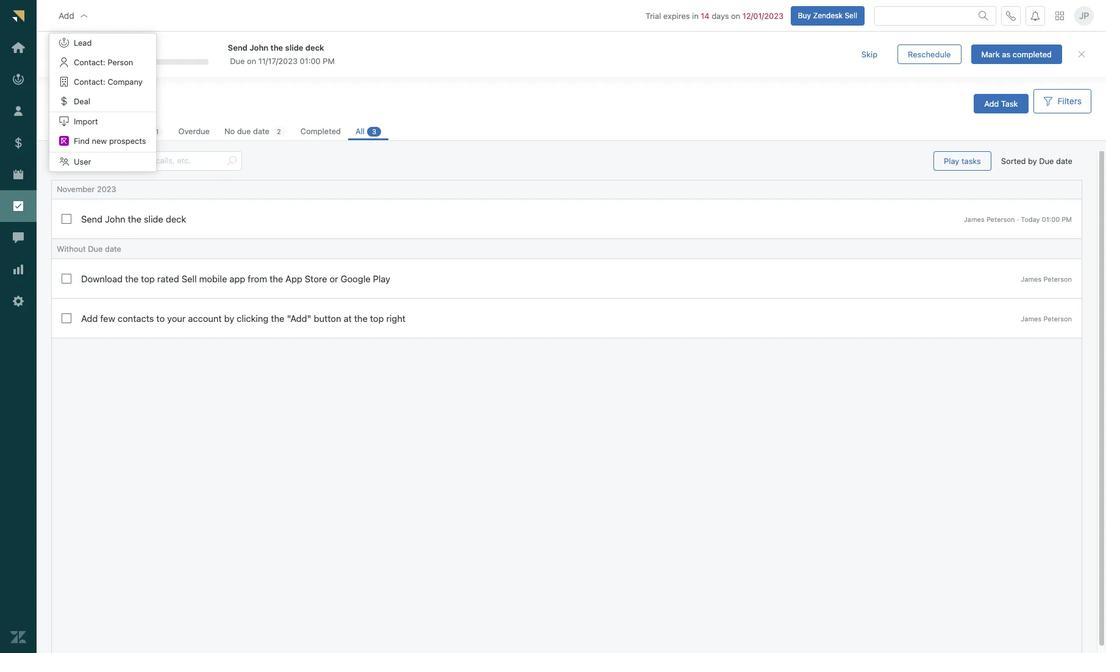 Task type: locate. For each thing, give the bounding box(es) containing it.
peterson for download the top rated sell mobile app from the app store or google play
[[1044, 275, 1072, 283]]

0 horizontal spatial task
[[51, 43, 68, 53]]

1 check box image from the top
[[62, 214, 71, 224]]

0 vertical spatial pm
[[323, 56, 335, 66]]

slide inside send john the slide deck due on 11/17/2023 01:00 pm
[[285, 42, 303, 52]]

sorted
[[1002, 156, 1026, 166]]

the
[[271, 42, 283, 52], [128, 214, 141, 225], [125, 273, 139, 284], [270, 273, 283, 284], [271, 313, 285, 324], [354, 313, 368, 324]]

jp button
[[1075, 6, 1094, 25]]

check box image for add few contacts to your account by clicking the "add" button at the top right
[[62, 314, 71, 323]]

play left "tasks"
[[944, 156, 960, 166]]

1 vertical spatial peterson
[[1044, 275, 1072, 283]]

by
[[1028, 156, 1037, 166], [224, 313, 234, 324]]

slide for send john the slide deck
[[144, 214, 163, 225]]

search image left calls icon
[[979, 11, 989, 20]]

1 horizontal spatial top
[[370, 313, 384, 324]]

0 vertical spatial today
[[59, 126, 81, 136]]

account
[[188, 313, 222, 324]]

contact:
[[74, 57, 105, 67], [74, 77, 105, 87]]

john inside send john the slide deck due on 11/17/2023 01:00 pm
[[250, 42, 269, 52]]

download
[[81, 273, 123, 284]]

1 vertical spatial date
[[1057, 156, 1073, 166]]

date right due
[[253, 126, 270, 136]]

add left chevron up icon on the top
[[59, 10, 74, 20]]

date right sorted
[[1057, 156, 1073, 166]]

2 james peterson from the top
[[1021, 315, 1072, 323]]

james
[[964, 215, 985, 223], [1021, 275, 1042, 283], [1021, 315, 1042, 323]]

deck for send john the slide deck due on 11/17/2023 01:00 pm
[[306, 42, 324, 52]]

due
[[230, 56, 245, 66], [1040, 156, 1054, 166], [88, 244, 103, 254]]

1 vertical spatial top
[[370, 313, 384, 324]]

check box image left few
[[62, 314, 71, 323]]

0 vertical spatial contact:
[[74, 57, 105, 67]]

james for add few contacts to your account by clicking the "add" button at the top right
[[1021, 315, 1042, 323]]

1 horizontal spatial due
[[230, 56, 245, 66]]

0 vertical spatial play
[[944, 156, 960, 166]]

check box image up without
[[62, 214, 71, 224]]

2 horizontal spatial date
[[1057, 156, 1073, 166]]

tasks
[[52, 93, 86, 109]]

2 vertical spatial peterson
[[1044, 315, 1072, 323]]

1 vertical spatial search image
[[227, 156, 237, 166]]

due
[[237, 126, 251, 136]]

0 horizontal spatial search image
[[227, 156, 237, 166]]

on inside send john the slide deck due on 11/17/2023 01:00 pm
[[247, 56, 256, 66]]

add task
[[985, 99, 1018, 108]]

1 horizontal spatial task
[[1002, 99, 1018, 108]]

james peterson
[[1021, 275, 1072, 283], [1021, 315, 1072, 323]]

0 horizontal spatial deck
[[166, 214, 186, 225]]

1 left of
[[70, 43, 74, 53]]

0 vertical spatial by
[[1028, 156, 1037, 166]]

1 vertical spatial contact:
[[74, 77, 105, 87]]

0 vertical spatial task
[[51, 43, 68, 53]]

0 vertical spatial 01:00
[[300, 56, 321, 66]]

date for no due date
[[253, 126, 270, 136]]

sell right 'rated'
[[182, 273, 197, 284]]

0 vertical spatial send
[[228, 42, 248, 52]]

import image
[[59, 116, 69, 126]]

skip button
[[851, 45, 888, 64]]

by left clicking
[[224, 313, 234, 324]]

pm
[[323, 56, 335, 66], [1062, 215, 1072, 223]]

reschedule
[[908, 49, 951, 59]]

search image down no
[[227, 156, 237, 166]]

1 vertical spatial check box image
[[62, 274, 71, 284]]

mark as completed
[[982, 49, 1052, 59]]

1 horizontal spatial date
[[253, 126, 270, 136]]

1 vertical spatial on
[[247, 56, 256, 66]]

right
[[386, 313, 406, 324]]

1 horizontal spatial 01:00
[[1042, 215, 1060, 223]]

11/17/2023
[[258, 56, 298, 66]]

bell image
[[1031, 11, 1041, 20]]

trial
[[646, 11, 661, 20]]

2 vertical spatial add
[[81, 313, 98, 324]]

0 vertical spatial slide
[[285, 42, 303, 52]]

0 horizontal spatial on
[[247, 56, 256, 66]]

0 vertical spatial check box image
[[62, 214, 71, 224]]

contacts image
[[59, 57, 69, 67]]

3 check box image from the top
[[62, 314, 71, 323]]

0 vertical spatial add
[[59, 10, 74, 20]]

to
[[156, 313, 165, 324]]

0 horizontal spatial date
[[105, 244, 121, 254]]

john up 11/17/2023
[[250, 42, 269, 52]]

01:00
[[300, 56, 321, 66], [1042, 215, 1060, 223]]

0 horizontal spatial by
[[224, 313, 234, 324]]

on left 11/17/2023
[[247, 56, 256, 66]]

1 vertical spatial due
[[1040, 156, 1054, 166]]

john
[[250, 42, 269, 52], [105, 214, 125, 225]]

buy zendesk sell
[[798, 11, 858, 20]]

2 contact: from the top
[[74, 77, 105, 87]]

date up 'download'
[[105, 244, 121, 254]]

add down mark
[[985, 99, 999, 108]]

0 horizontal spatial 01:00
[[300, 56, 321, 66]]

1 horizontal spatial john
[[250, 42, 269, 52]]

buy
[[798, 11, 811, 20]]

1 horizontal spatial slide
[[285, 42, 303, 52]]

0 vertical spatial due
[[230, 56, 245, 66]]

google
[[341, 273, 371, 284]]

add inside button
[[985, 99, 999, 108]]

check box image down without
[[62, 274, 71, 284]]

november
[[57, 184, 95, 194]]

1 vertical spatial task
[[1002, 99, 1018, 108]]

app
[[230, 273, 245, 284]]

0 vertical spatial deck
[[306, 42, 324, 52]]

0 vertical spatial john
[[250, 42, 269, 52]]

deck
[[306, 42, 324, 52], [166, 214, 186, 225]]

task down as on the top of page
[[1002, 99, 1018, 108]]

0 horizontal spatial top
[[141, 273, 155, 284]]

sell inside button
[[845, 11, 858, 20]]

in
[[692, 11, 699, 20]]

0 horizontal spatial add
[[59, 10, 74, 20]]

2 check box image from the top
[[62, 274, 71, 284]]

contact: down of
[[74, 57, 105, 67]]

as
[[1002, 49, 1011, 59]]

contact: person
[[74, 57, 133, 67]]

slide down search for tasks, calls, etc. field
[[144, 214, 163, 225]]

0 horizontal spatial pm
[[323, 56, 335, 66]]

today
[[59, 126, 81, 136], [1021, 215, 1040, 223]]

without
[[57, 244, 86, 254]]

add left few
[[81, 313, 98, 324]]

01:00 right 11/17/2023
[[300, 56, 321, 66]]

1 vertical spatial james peterson
[[1021, 315, 1072, 323]]

1 vertical spatial add
[[985, 99, 999, 108]]

sell right the zendesk
[[845, 11, 858, 20]]

add inside 'button'
[[59, 10, 74, 20]]

due right without
[[88, 244, 103, 254]]

pm right 11/17/2023
[[323, 56, 335, 66]]

0 horizontal spatial john
[[105, 214, 125, 225]]

pm right ·
[[1062, 215, 1072, 223]]

top left right
[[370, 313, 384, 324]]

send
[[228, 42, 248, 52], [81, 214, 103, 225]]

send inside send john the slide deck due on 11/17/2023 01:00 pm
[[228, 42, 248, 52]]

0 horizontal spatial send
[[81, 214, 103, 225]]

john down 2023 at the left of the page
[[105, 214, 125, 225]]

slide up 11/17/2023
[[285, 42, 303, 52]]

task
[[51, 43, 68, 53], [1002, 99, 1018, 108]]

"add"
[[287, 313, 311, 324]]

send john the slide deck
[[81, 214, 186, 225]]

2 vertical spatial date
[[105, 244, 121, 254]]

deck for send john the slide deck
[[166, 214, 186, 225]]

play right google
[[373, 273, 390, 284]]

search image
[[979, 11, 989, 20], [227, 156, 237, 166]]

0 horizontal spatial due
[[88, 244, 103, 254]]

today right ·
[[1021, 215, 1040, 223]]

add for add task
[[985, 99, 999, 108]]

1 horizontal spatial sell
[[845, 11, 858, 20]]

building image
[[59, 77, 69, 87]]

1 vertical spatial slide
[[144, 214, 163, 225]]

1 horizontal spatial play
[[944, 156, 960, 166]]

add for add few contacts to your account by clicking the "add" button at the top right
[[81, 313, 98, 324]]

0 vertical spatial date
[[253, 126, 270, 136]]

12/01/2023
[[743, 11, 784, 20]]

send john the slide deck link
[[228, 42, 830, 53]]

deck inside send john the slide deck due on 11/17/2023 01:00 pm
[[306, 42, 324, 52]]

on right days
[[731, 11, 741, 20]]

1 vertical spatial deck
[[166, 214, 186, 225]]

zendesk products image
[[1056, 11, 1064, 20]]

2 vertical spatial due
[[88, 244, 103, 254]]

1 horizontal spatial search image
[[979, 11, 989, 20]]

1 horizontal spatial pm
[[1062, 215, 1072, 223]]

add button
[[49, 3, 99, 28]]

1 vertical spatial by
[[224, 313, 234, 324]]

your
[[167, 313, 186, 324]]

contact: up the deal
[[74, 77, 105, 87]]

check box image
[[62, 214, 71, 224], [62, 274, 71, 284], [62, 314, 71, 323]]

slide for send john the slide deck due on 11/17/2023 01:00 pm
[[285, 42, 303, 52]]

1 vertical spatial sell
[[182, 273, 197, 284]]

without due date
[[57, 244, 121, 254]]

1 vertical spatial pm
[[1062, 215, 1072, 223]]

01:00 inside send john the slide deck due on 11/17/2023 01:00 pm
[[300, 56, 321, 66]]

add
[[59, 10, 74, 20], [985, 99, 999, 108], [81, 313, 98, 324]]

due inside send john the slide deck due on 11/17/2023 01:00 pm
[[230, 56, 245, 66]]

new
[[92, 136, 107, 146]]

0 horizontal spatial sell
[[182, 273, 197, 284]]

0 vertical spatial on
[[731, 11, 741, 20]]

0 vertical spatial james peterson
[[1021, 275, 1072, 283]]

due left 11/17/2023
[[230, 56, 245, 66]]

send for send john the slide deck due on 11/17/2023 01:00 pm
[[228, 42, 248, 52]]

0 horizontal spatial today
[[59, 126, 81, 136]]

by right sorted
[[1028, 156, 1037, 166]]

1 horizontal spatial add
[[81, 313, 98, 324]]

1 horizontal spatial today
[[1021, 215, 1040, 223]]

reschedule button
[[898, 45, 962, 64]]

2 vertical spatial check box image
[[62, 314, 71, 323]]

deals image
[[59, 96, 69, 106]]

pm inside send john the slide deck due on 11/17/2023 01:00 pm
[[323, 56, 335, 66]]

0 vertical spatial sell
[[845, 11, 858, 20]]

james peterson for add few contacts to your account by clicking the "add" button at the top right
[[1021, 315, 1072, 323]]

1 horizontal spatial by
[[1028, 156, 1037, 166]]

01:00 right ·
[[1042, 215, 1060, 223]]

1
[[70, 43, 74, 53], [86, 43, 89, 53], [88, 127, 91, 135], [156, 127, 159, 135]]

1 horizontal spatial send
[[228, 42, 248, 52]]

due right sorted
[[1040, 156, 1054, 166]]

0 vertical spatial top
[[141, 273, 155, 284]]

1 vertical spatial james
[[1021, 275, 1042, 283]]

0 horizontal spatial slide
[[144, 214, 163, 225]]

top left 'rated'
[[141, 273, 155, 284]]

2
[[277, 127, 281, 135]]

overdue
[[178, 126, 210, 136]]

1 vertical spatial today
[[1021, 215, 1040, 223]]

1 contact: from the top
[[74, 57, 105, 67]]

today down import icon
[[59, 126, 81, 136]]

check box image for download the top rated sell mobile app from the app store or google play
[[62, 274, 71, 284]]

1 vertical spatial play
[[373, 273, 390, 284]]

Search for tasks, calls, etc. field
[[91, 152, 222, 170]]

1 up search for tasks, calls, etc. field
[[156, 127, 159, 135]]

1 james peterson from the top
[[1021, 275, 1072, 283]]

1 vertical spatial john
[[105, 214, 125, 225]]

sell
[[845, 11, 858, 20], [182, 273, 197, 284]]

john for send john the slide deck due on 11/17/2023 01:00 pm
[[250, 42, 269, 52]]

peterson for add few contacts to your account by clicking the "add" button at the top right
[[1044, 315, 1072, 323]]

2 vertical spatial james
[[1021, 315, 1042, 323]]

top
[[141, 273, 155, 284], [370, 313, 384, 324]]

task up contacts image
[[51, 43, 68, 53]]

send for send john the slide deck
[[81, 214, 103, 225]]

2 horizontal spatial add
[[985, 99, 999, 108]]

play
[[944, 156, 960, 166], [373, 273, 390, 284]]

1 vertical spatial send
[[81, 214, 103, 225]]

1 horizontal spatial deck
[[306, 42, 324, 52]]

1 vertical spatial 01:00
[[1042, 215, 1060, 223]]

date
[[253, 126, 270, 136], [1057, 156, 1073, 166], [105, 244, 121, 254]]

mark as completed button
[[971, 45, 1063, 64]]

calls image
[[1006, 11, 1016, 20]]

on
[[731, 11, 741, 20], [247, 56, 256, 66]]

slide
[[285, 42, 303, 52], [144, 214, 163, 225]]

peterson
[[987, 215, 1015, 223], [1044, 275, 1072, 283], [1044, 315, 1072, 323]]



Task type: vqa. For each thing, say whether or not it's contained in the screenshot.
Add Api Client Button
no



Task type: describe. For each thing, give the bounding box(es) containing it.
filters button
[[1034, 89, 1092, 113]]

prospects
[[109, 136, 146, 146]]

add task button
[[974, 94, 1029, 113]]

·
[[1017, 215, 1019, 223]]

task inside button
[[1002, 99, 1018, 108]]

the inside send john the slide deck due on 11/17/2023 01:00 pm
[[271, 42, 283, 52]]

add for add
[[59, 10, 74, 20]]

cancel image
[[1077, 49, 1087, 59]]

user
[[74, 156, 91, 166]]

contact: for contact: person
[[74, 57, 105, 67]]

check box image for send john the slide deck
[[62, 214, 71, 224]]

company
[[108, 77, 143, 87]]

from
[[248, 273, 267, 284]]

zendesk
[[813, 11, 843, 20]]

contact: company
[[74, 77, 143, 87]]

rated
[[157, 273, 179, 284]]

of
[[76, 43, 84, 53]]

few
[[100, 313, 115, 324]]

find
[[74, 136, 90, 146]]

play inside button
[[944, 156, 960, 166]]

1 down import
[[88, 127, 91, 135]]

14
[[701, 11, 710, 20]]

john for send john the slide deck
[[105, 214, 125, 225]]

play tasks
[[944, 156, 981, 166]]

collaborators image
[[59, 156, 69, 166]]

jp
[[1080, 10, 1090, 21]]

0 vertical spatial james
[[964, 215, 985, 223]]

expires
[[664, 11, 690, 20]]

button
[[314, 313, 341, 324]]

app
[[286, 273, 303, 284]]

james peterson · today 01:00 pm
[[964, 215, 1072, 223]]

download the top rated sell mobile app from the app store or google play
[[81, 273, 390, 284]]

add few contacts to your account by clicking the "add" button at the top right
[[81, 313, 406, 324]]

no
[[224, 126, 235, 136]]

zendesk image
[[10, 630, 26, 645]]

0 vertical spatial search image
[[979, 11, 989, 20]]

play tasks button
[[934, 151, 992, 171]]

2 horizontal spatial due
[[1040, 156, 1054, 166]]

task 1 of 1
[[51, 43, 89, 53]]

lead
[[74, 38, 92, 48]]

0 horizontal spatial play
[[373, 273, 390, 284]]

reach fill image
[[59, 136, 69, 146]]

contact: for contact: company
[[74, 77, 105, 87]]

filters
[[1058, 96, 1082, 106]]

tasks
[[962, 156, 981, 166]]

sorted by due date
[[1002, 156, 1073, 166]]

deal
[[74, 96, 90, 106]]

no due date
[[224, 126, 270, 136]]

import
[[74, 116, 98, 126]]

all
[[356, 126, 365, 136]]

chevron up image
[[79, 11, 89, 20]]

person
[[108, 57, 133, 67]]

at
[[344, 313, 352, 324]]

2023
[[97, 184, 116, 194]]

find new prospects
[[74, 136, 146, 146]]

store
[[305, 273, 327, 284]]

james for download the top rated sell mobile app from the app store or google play
[[1021, 275, 1042, 283]]

contacts
[[118, 313, 154, 324]]

date for without due date
[[105, 244, 121, 254]]

completed
[[301, 126, 341, 136]]

skip
[[862, 49, 878, 59]]

3
[[372, 127, 376, 135]]

november 2023
[[57, 184, 116, 194]]

mobile
[[199, 273, 227, 284]]

james peterson for download the top rated sell mobile app from the app store or google play
[[1021, 275, 1072, 283]]

mark
[[982, 49, 1000, 59]]

trial expires in 14 days on 12/01/2023
[[646, 11, 784, 20]]

or
[[330, 273, 338, 284]]

completed
[[1013, 49, 1052, 59]]

clicking
[[237, 313, 269, 324]]

send john the slide deck due on 11/17/2023 01:00 pm
[[228, 42, 335, 66]]

leads image
[[59, 38, 69, 48]]

1 horizontal spatial on
[[731, 11, 741, 20]]

0 vertical spatial peterson
[[987, 215, 1015, 223]]

1 right of
[[86, 43, 89, 53]]

days
[[712, 11, 729, 20]]

buy zendesk sell button
[[791, 6, 865, 25]]



